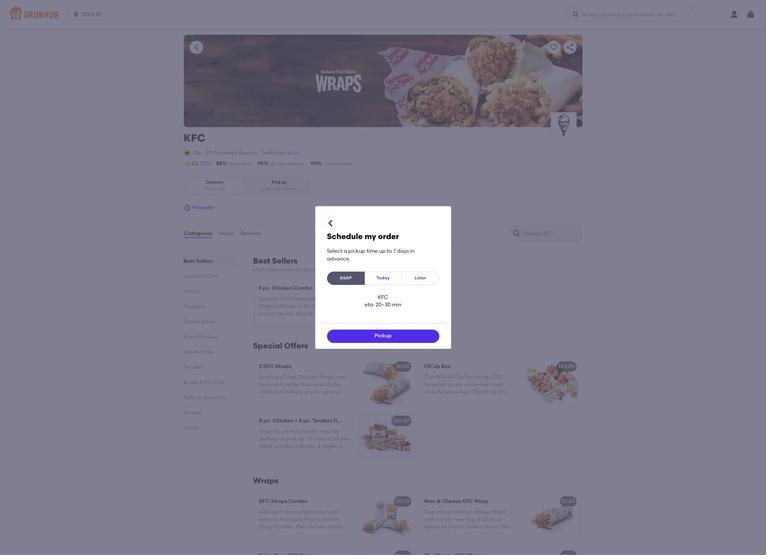 Task type: vqa. For each thing, say whether or not it's contained in the screenshot.
advance. at top
yes



Task type: describe. For each thing, give the bounding box(es) containing it.
kfc logo image
[[551, 112, 577, 138]]

search icon image
[[513, 229, 522, 238]]

drink
[[258, 318, 271, 324]]

days
[[397, 248, 409, 254]]

123rd
[[81, 11, 95, 17]]

save this restaurant image
[[550, 43, 559, 52]]

box
[[442, 363, 451, 370]]

original
[[258, 303, 278, 309]]

offers inside tab
[[204, 273, 219, 279]]

reviews button
[[240, 220, 262, 247]]

min inside delivery 25–40 min
[[218, 186, 226, 191]]

most
[[253, 266, 265, 273]]

your
[[265, 310, 276, 317]]

grubhub
[[295, 266, 318, 273]]

+
[[295, 418, 298, 424]]

cheese
[[442, 498, 461, 505]]

best for best sellers most ordered on grubhub
[[253, 256, 270, 265]]

chicken for best sellers
[[272, 285, 293, 291]]

pieces
[[263, 295, 279, 302]]

switch location
[[261, 150, 299, 156]]

8 pc. chicken + 8 pc. tenders fill up image
[[359, 413, 414, 461]]

in inside 3 pieces of chicken available in original recipe or extra crispy,  1 side of your choice, biscuit, and a medium drink
[[332, 295, 336, 302]]

& for cheese
[[437, 498, 441, 505]]

fried chicken tab
[[184, 333, 236, 341]]

123rd st
[[81, 11, 101, 17]]

kfc for kfc wraps combo
[[259, 498, 270, 505]]

switch
[[261, 150, 277, 156]]

add
[[204, 394, 214, 401]]

25–40
[[204, 186, 217, 191]]

1 vertical spatial combo
[[289, 498, 308, 505]]

1 horizontal spatial fill
[[425, 363, 432, 370]]

spicy slaw kfc wrap image
[[359, 548, 414, 555]]

today button
[[365, 272, 402, 285]]

categories
[[184, 230, 213, 236]]

save this restaurant button
[[547, 41, 561, 54]]

special offers tab
[[184, 272, 236, 280]]

bowls & pot pies
[[184, 379, 224, 385]]

share icon image
[[566, 43, 575, 52]]

best sellers most ordered on grubhub
[[253, 256, 318, 273]]

best sellers
[[184, 258, 213, 264]]

2 kfc wraps
[[259, 363, 292, 370]]

today
[[377, 275, 390, 281]]

pickup button
[[327, 329, 440, 343]]

sides & add ons
[[184, 394, 225, 401]]

pies
[[214, 379, 224, 385]]

schedule
[[327, 232, 363, 241]]

1 horizontal spatial offers
[[284, 341, 308, 350]]

min inside pickup 1.1 mi • 20–30 min
[[290, 186, 298, 191]]

20–30 inside kfc eta: 20–30 min
[[376, 302, 391, 308]]

on
[[288, 266, 294, 273]]

preorder button
[[184, 201, 215, 214]]

wrap
[[475, 498, 489, 505]]

20–30 inside pickup 1.1 mi • 20–30 min
[[276, 186, 289, 191]]

kfc for kfc eta: 20–30 min
[[378, 294, 389, 300]]

to
[[387, 248, 392, 254]]

tenders inside tenders tab
[[184, 364, 204, 370]]

mac & cheese kfc wrap image
[[525, 493, 580, 541]]

$3.60
[[562, 498, 576, 505]]

crispy,
[[319, 303, 336, 309]]

pickup 1.1 mi • 20–30 min
[[261, 180, 298, 191]]

option group containing delivery 25–40 min
[[184, 176, 311, 195]]

food
[[242, 161, 252, 166]]

select
[[327, 248, 343, 254]]

on time delivery
[[270, 161, 305, 166]]

kfc for kfc
[[184, 132, 206, 144]]

main navigation navigation
[[0, 0, 767, 29]]

preorder
[[193, 204, 215, 211]]

$12.35
[[395, 284, 411, 290]]

fill up box
[[425, 363, 451, 370]]

136 - 53 roosevelt avenue button
[[193, 149, 258, 157]]

& for add
[[198, 394, 202, 401]]

good food
[[229, 161, 252, 166]]

7
[[394, 248, 396, 254]]

0 horizontal spatial of
[[258, 310, 263, 317]]

8 pc. chicken + 8 pc. tenders fill up
[[259, 418, 349, 424]]

special inside tab
[[184, 273, 202, 279]]

advance.
[[327, 256, 351, 262]]

sandwiches tab
[[184, 348, 236, 356]]

kfc eta: 20–30 min
[[365, 294, 402, 308]]

and
[[315, 310, 325, 317]]

sides
[[184, 394, 197, 401]]

family meals tab
[[184, 318, 236, 326]]

nuggets tab
[[184, 303, 236, 310]]

later button
[[402, 272, 440, 285]]

136
[[193, 150, 201, 156]]

drinks
[[184, 425, 199, 431]]

drinks tab
[[184, 424, 236, 432]]

delivery 25–40 min
[[204, 180, 226, 191]]

2 8 from the left
[[299, 418, 302, 424]]

asap button
[[327, 272, 365, 285]]

schedule my order
[[327, 232, 399, 241]]

wraps inside 'tab'
[[184, 288, 200, 295]]

4.2
[[191, 160, 198, 167]]

53
[[206, 150, 212, 156]]

a inside 'select a pickup time up to 7 days in advance.'
[[344, 248, 347, 254]]

best for best sellers
[[184, 258, 195, 264]]

min inside kfc eta: 20–30 min
[[392, 302, 402, 308]]

mac & cheese kfc wrap
[[425, 498, 489, 505]]

2
[[259, 363, 262, 370]]

subscription pass image
[[184, 150, 191, 156]]

avenue
[[239, 150, 257, 156]]

1 vertical spatial special
[[253, 341, 283, 350]]

recipe
[[280, 303, 297, 309]]

correct order
[[324, 161, 353, 166]]

pot
[[205, 379, 213, 385]]



Task type: locate. For each thing, give the bounding box(es) containing it.
pc. left the + on the bottom of page
[[264, 418, 272, 424]]

special offers down best sellers in the top of the page
[[184, 273, 219, 279]]

3
[[258, 285, 262, 291], [258, 295, 261, 302]]

in up crispy,
[[332, 295, 336, 302]]

mi
[[266, 186, 271, 191]]

1 vertical spatial chicken
[[198, 334, 218, 340]]

2 3 from the top
[[258, 295, 261, 302]]

1 horizontal spatial in
[[411, 248, 415, 254]]

1 vertical spatial pickup
[[375, 333, 392, 339]]

0 vertical spatial offers
[[204, 273, 219, 279]]

offers
[[204, 273, 219, 279], [284, 341, 308, 350]]

0 horizontal spatial tenders
[[184, 364, 204, 370]]

best up special offers tab
[[184, 258, 195, 264]]

0 horizontal spatial fill
[[334, 418, 341, 424]]

family meals
[[184, 319, 216, 325]]

reviews
[[241, 230, 261, 236]]

about button
[[218, 220, 235, 247]]

123rd st button
[[68, 8, 109, 20]]

a down crispy,
[[327, 310, 330, 317]]

pc. right the + on the bottom of page
[[304, 418, 312, 424]]

1
[[337, 303, 339, 309]]

pc. up pieces
[[263, 285, 271, 291]]

3 for 3 pc. chicken combo
[[258, 285, 262, 291]]

fried
[[184, 334, 196, 340]]

option group
[[184, 176, 311, 195]]

of up recipe
[[280, 295, 285, 302]]

pickup for pickup 1.1 mi • 20–30 min
[[272, 180, 287, 185]]

time left up
[[367, 248, 378, 254]]

1 horizontal spatial best
[[253, 256, 270, 265]]

tenders tab
[[184, 363, 236, 371]]

0 vertical spatial up
[[433, 363, 440, 370]]

star icon image
[[184, 160, 191, 167]]

st
[[96, 11, 101, 17]]

a inside 3 pieces of chicken available in original recipe or extra crispy,  1 side of your choice, biscuit, and a medium drink
[[327, 310, 330, 317]]

0 vertical spatial chicken
[[272, 285, 293, 291]]

in right days
[[411, 248, 415, 254]]

min
[[218, 186, 226, 191], [290, 186, 298, 191], [392, 302, 402, 308]]

special offers up 2 kfc wraps
[[253, 341, 308, 350]]

sellers up the on
[[272, 256, 298, 265]]

sellers up special offers tab
[[196, 258, 213, 264]]

time inside 'select a pickup time up to 7 days in advance.'
[[367, 248, 378, 254]]

136 - 53 roosevelt avenue
[[193, 150, 257, 156]]

offers up 2 kfc wraps
[[284, 341, 308, 350]]

svg image
[[747, 10, 756, 19], [72, 11, 80, 18], [573, 11, 580, 18], [326, 219, 335, 228]]

best inside tab
[[184, 258, 195, 264]]

88
[[216, 160, 222, 167]]

chicken down meals
[[198, 334, 218, 340]]

chicken up pieces
[[272, 285, 293, 291]]

0 horizontal spatial best
[[184, 258, 195, 264]]

pickup up •
[[272, 180, 287, 185]]

2 kfc wraps image
[[359, 359, 414, 407]]

0 vertical spatial fill
[[425, 363, 432, 370]]

caret left icon image
[[192, 43, 201, 52]]

pickup down 3 pc. chicken combo image on the bottom of the page
[[375, 333, 392, 339]]

$10.19
[[396, 498, 410, 505]]

1 horizontal spatial sellers
[[272, 256, 298, 265]]

kfc wraps combo image
[[359, 493, 414, 541]]

& for pot
[[199, 379, 203, 385]]

bowls
[[184, 379, 198, 385]]

& left add
[[198, 394, 202, 401]]

1 horizontal spatial min
[[290, 186, 298, 191]]

kfc inside kfc eta: 20–30 min
[[378, 294, 389, 300]]

3 left pieces
[[258, 295, 261, 302]]

$36.00
[[393, 418, 410, 424]]

0 horizontal spatial special
[[184, 273, 202, 279]]

0 vertical spatial special
[[184, 273, 202, 279]]

about
[[219, 230, 234, 236]]

(100)
[[200, 160, 212, 167]]

95
[[258, 160, 264, 167]]

0 vertical spatial 20–30
[[276, 186, 289, 191]]

0 horizontal spatial time
[[278, 161, 287, 166]]

90
[[311, 160, 317, 167]]

0 horizontal spatial pickup
[[272, 180, 287, 185]]

special up 2
[[253, 341, 283, 350]]

order
[[341, 161, 353, 166], [378, 232, 399, 241]]

0 vertical spatial in
[[411, 248, 415, 254]]

20–30
[[276, 186, 289, 191], [376, 302, 391, 308]]

1.1
[[261, 186, 265, 191]]

& left pot
[[199, 379, 203, 385]]

min down delivery
[[218, 186, 226, 191]]

nuggets
[[184, 303, 205, 310]]

1 horizontal spatial 8
[[299, 418, 302, 424]]

asap
[[340, 275, 352, 281]]

or
[[298, 303, 303, 309]]

1 horizontal spatial order
[[378, 232, 399, 241]]

chicken
[[287, 295, 306, 302]]

1 vertical spatial order
[[378, 232, 399, 241]]

0 vertical spatial 3
[[258, 285, 262, 291]]

1 horizontal spatial of
[[280, 295, 285, 302]]

1 vertical spatial of
[[258, 310, 263, 317]]

a
[[344, 248, 347, 254], [327, 310, 330, 317]]

time right on
[[278, 161, 287, 166]]

ons
[[215, 394, 225, 401]]

of up 'drink'
[[258, 310, 263, 317]]

0 vertical spatial time
[[278, 161, 287, 166]]

ordered
[[267, 266, 287, 273]]

1 vertical spatial &
[[198, 394, 202, 401]]

1 vertical spatial in
[[332, 295, 336, 302]]

of
[[280, 295, 285, 302], [258, 310, 263, 317]]

0 horizontal spatial 20–30
[[276, 186, 289, 191]]

pickup
[[349, 248, 366, 254]]

biscuit,
[[296, 310, 314, 317]]

kfc wraps combo
[[259, 498, 308, 505]]

up
[[433, 363, 440, 370], [342, 418, 349, 424]]

0 vertical spatial order
[[341, 161, 353, 166]]

0 horizontal spatial offers
[[204, 273, 219, 279]]

delivery
[[288, 161, 305, 166]]

0 horizontal spatial a
[[327, 310, 330, 317]]

sellers for best sellers most ordered on grubhub
[[272, 256, 298, 265]]

best up most
[[253, 256, 270, 265]]

0 vertical spatial special offers
[[184, 273, 219, 279]]

Search KFC search field
[[524, 230, 580, 237]]

on
[[270, 161, 277, 166]]

1 vertical spatial a
[[327, 310, 330, 317]]

1 horizontal spatial special offers
[[253, 341, 308, 350]]

& right mac
[[437, 498, 441, 505]]

eta:
[[365, 302, 375, 308]]

delivery
[[206, 180, 224, 185]]

sides & add ons tab
[[184, 394, 236, 401]]

meals
[[201, 319, 216, 325]]

•
[[273, 186, 275, 191]]

combo
[[294, 285, 313, 291], [289, 498, 308, 505]]

extra
[[305, 303, 318, 309]]

min right •
[[290, 186, 298, 191]]

kfc
[[184, 132, 206, 144], [378, 294, 389, 300], [263, 363, 274, 370], [259, 498, 270, 505], [463, 498, 473, 505]]

1 vertical spatial tenders
[[313, 418, 333, 424]]

fill up box image
[[525, 359, 580, 407]]

1 vertical spatial 20–30
[[376, 302, 391, 308]]

pickup inside pickup 1.1 mi • 20–30 min
[[272, 180, 287, 185]]

choice,
[[277, 310, 295, 317]]

roosevelt
[[213, 150, 237, 156]]

$24.00
[[559, 363, 576, 370]]

special offers inside tab
[[184, 273, 219, 279]]

sellers for best sellers
[[196, 258, 213, 264]]

up
[[379, 248, 386, 254]]

pickup for pickup
[[375, 333, 392, 339]]

special
[[184, 273, 202, 279], [253, 341, 283, 350]]

0 vertical spatial tenders
[[184, 364, 204, 370]]

0 horizontal spatial 8
[[259, 418, 262, 424]]

chicken left the + on the bottom of page
[[273, 418, 294, 424]]

1 horizontal spatial up
[[433, 363, 440, 370]]

1 vertical spatial special offers
[[253, 341, 308, 350]]

sauces tab
[[184, 409, 236, 416]]

1 vertical spatial fill
[[334, 418, 341, 424]]

& inside tab
[[198, 394, 202, 401]]

tenders
[[184, 364, 204, 370], [313, 418, 333, 424]]

3 inside 3 pieces of chicken available in original recipe or extra crispy,  1 side of your choice, biscuit, and a medium drink
[[258, 295, 261, 302]]

location
[[279, 150, 299, 156]]

1 8 from the left
[[259, 418, 262, 424]]

0 horizontal spatial sellers
[[196, 258, 213, 264]]

sandwiches
[[184, 349, 214, 355]]

a up advance.
[[344, 248, 347, 254]]

0 horizontal spatial min
[[218, 186, 226, 191]]

side
[[340, 303, 350, 309]]

fill
[[425, 363, 432, 370], [334, 418, 341, 424]]

1 horizontal spatial a
[[344, 248, 347, 254]]

available
[[307, 295, 330, 302]]

correct
[[324, 161, 340, 166]]

my
[[365, 232, 377, 241]]

0 horizontal spatial in
[[332, 295, 336, 302]]

chicken inside "tab"
[[198, 334, 218, 340]]

0 vertical spatial pickup
[[272, 180, 287, 185]]

svg image
[[184, 204, 191, 211]]

2 vertical spatial &
[[437, 498, 441, 505]]

mac
[[425, 498, 436, 505]]

0 horizontal spatial order
[[341, 161, 353, 166]]

pickup
[[272, 180, 287, 185], [375, 333, 392, 339]]

chicken for special offers
[[273, 418, 294, 424]]

2 horizontal spatial min
[[392, 302, 402, 308]]

3 down most
[[258, 285, 262, 291]]

20–30 right •
[[276, 186, 289, 191]]

sellers inside tab
[[196, 258, 213, 264]]

min down $12.35
[[392, 302, 402, 308]]

wraps tab
[[184, 288, 236, 295]]

pc. for special offers
[[264, 418, 272, 424]]

0 horizontal spatial special offers
[[184, 273, 219, 279]]

special down best sellers in the top of the page
[[184, 273, 202, 279]]

best sellers tab
[[184, 257, 236, 265]]

best inside best sellers most ordered on grubhub
[[253, 256, 270, 265]]

order right 'correct'
[[341, 161, 353, 166]]

0 vertical spatial &
[[199, 379, 203, 385]]

sellers inside best sellers most ordered on grubhub
[[272, 256, 298, 265]]

pickup inside "button"
[[375, 333, 392, 339]]

1 horizontal spatial 20–30
[[376, 302, 391, 308]]

bowls & pot pies tab
[[184, 378, 236, 386]]

2 vertical spatial chicken
[[273, 418, 294, 424]]

& inside tab
[[199, 379, 203, 385]]

1 horizontal spatial special
[[253, 341, 283, 350]]

0 vertical spatial a
[[344, 248, 347, 254]]

offers down best sellers tab
[[204, 273, 219, 279]]

3 pc. chicken combo image
[[360, 279, 415, 327]]

order up to
[[378, 232, 399, 241]]

1 horizontal spatial time
[[367, 248, 378, 254]]

the classic kfc wrap image
[[525, 548, 580, 555]]

8 left the + on the bottom of page
[[259, 418, 262, 424]]

20–30 right eta:
[[376, 302, 391, 308]]

chicken
[[272, 285, 293, 291], [198, 334, 218, 340], [273, 418, 294, 424]]

0 horizontal spatial up
[[342, 418, 349, 424]]

3 for 3 pieces of chicken available in original recipe or extra crispy,  1 side of your choice, biscuit, and a medium drink
[[258, 295, 261, 302]]

time
[[278, 161, 287, 166], [367, 248, 378, 254]]

8 right the + on the bottom of page
[[299, 418, 302, 424]]

1 vertical spatial up
[[342, 418, 349, 424]]

1 horizontal spatial pickup
[[375, 333, 392, 339]]

0 vertical spatial combo
[[294, 285, 313, 291]]

tenders right the + on the bottom of page
[[313, 418, 333, 424]]

medium
[[331, 310, 352, 317]]

3 pc. chicken combo
[[258, 285, 313, 291]]

sauces
[[184, 409, 202, 416]]

in inside 'select a pickup time up to 7 days in advance.'
[[411, 248, 415, 254]]

pc. for best sellers
[[263, 285, 271, 291]]

1 horizontal spatial tenders
[[313, 418, 333, 424]]

1 vertical spatial 3
[[258, 295, 261, 302]]

categories button
[[184, 220, 213, 247]]

switch location button
[[260, 149, 300, 157]]

1 vertical spatial offers
[[284, 341, 308, 350]]

tenders up bowls
[[184, 364, 204, 370]]

1 vertical spatial time
[[367, 248, 378, 254]]

svg image inside 123rd st button
[[72, 11, 80, 18]]

3 pieces of chicken available in original recipe or extra crispy,  1 side of your choice, biscuit, and a medium drink
[[258, 295, 352, 324]]

1 3 from the top
[[258, 285, 262, 291]]

0 vertical spatial of
[[280, 295, 285, 302]]



